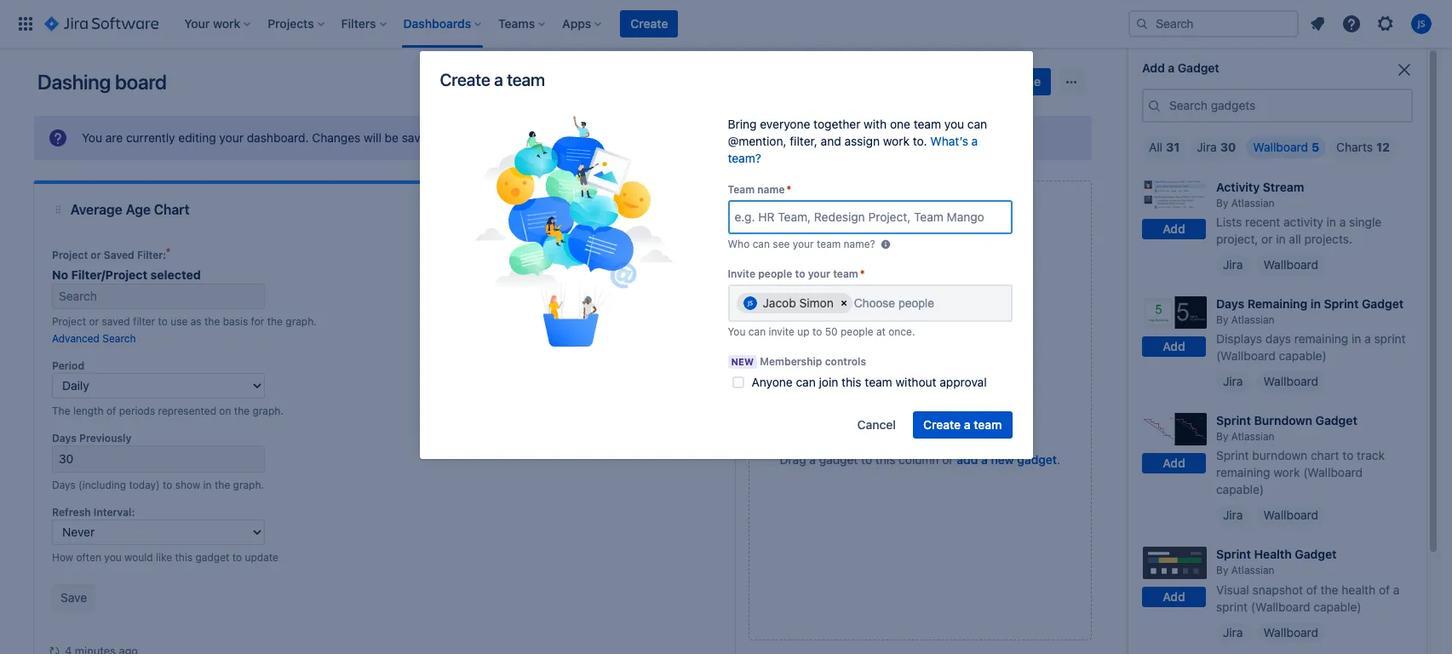 Task type: vqa. For each thing, say whether or not it's contained in the screenshot.
Not my Project's "my"
no



Task type: describe. For each thing, give the bounding box(es) containing it.
the right show on the left bottom of the page
[[215, 479, 230, 491]]

graph. for days (including today) to show in the graph.
[[233, 479, 264, 491]]

add for days remaining in sprint gadget
[[1163, 339, 1185, 353]]

add button for visual snapshot of the health of a sprint (wallboard capable)
[[1142, 587, 1206, 607]]

create a team element
[[454, 116, 693, 351]]

50
[[825, 325, 838, 338]]

12
[[1377, 140, 1390, 154]]

like
[[156, 551, 172, 564]]

you can invite up to 50 people       at once.
[[728, 325, 915, 338]]

30
[[1220, 140, 1236, 154]]

visual
[[1216, 582, 1249, 597]]

activity
[[1284, 215, 1324, 229]]

add a new gadget button
[[957, 451, 1057, 468]]

.
[[1057, 452, 1061, 467]]

wallboard for remaining
[[1264, 374, 1319, 389]]

atlassian inside the sprint burndown gadget by atlassian sprint burndown chart to track remaining work (wallboard capable)
[[1232, 430, 1275, 443]]

charts 12
[[1337, 140, 1390, 154]]

be
[[385, 130, 399, 145]]

in inside average age chart region
[[203, 479, 212, 491]]

atlassian inside days remaining in sprint gadget by atlassian displays days remaining in a sprint (wallboard capable)
[[1232, 314, 1275, 326]]

to left show on the left bottom of the page
[[163, 479, 172, 491]]

create inside primary element
[[631, 16, 668, 31]]

refresh interval:
[[52, 506, 135, 519]]

you inside average age chart region
[[104, 551, 122, 564]]

your for invite
[[808, 267, 830, 280]]

are
[[105, 130, 123, 145]]

as
[[191, 315, 202, 328]]

membership
[[760, 355, 822, 368]]

activity stream image
[[1142, 179, 1208, 213]]

once.
[[889, 325, 915, 338]]

gadget for sprint burndown gadget by atlassian sprint burndown chart to track remaining work (wallboard capable)
[[1316, 413, 1358, 428]]

days remaining in sprint gadget by atlassian displays days remaining in a sprint (wallboard capable)
[[1216, 297, 1406, 363]]

you inside bring everyone together with one team you can @mention, filter, and assign work to.
[[945, 117, 964, 131]]

(wallboard for days remaining in sprint gadget
[[1216, 349, 1276, 363]]

wallboard for burndown
[[1264, 508, 1319, 522]]

lists
[[1216, 215, 1242, 229]]

2 vertical spatial create
[[923, 417, 961, 432]]

by inside activity stream by atlassian lists recent activity in a single project, or in all projects.
[[1216, 197, 1229, 210]]

cancel
[[857, 417, 896, 432]]

drag a gadget to this column or add a new gadget .
[[780, 452, 1061, 467]]

jacob simon image
[[743, 296, 757, 310]]

changes
[[312, 130, 361, 145]]

dashing
[[37, 70, 111, 94]]

recent
[[1245, 215, 1281, 229]]

up
[[798, 325, 810, 338]]

can left invite
[[749, 325, 766, 338]]

(wallboard inside the sprint burndown gadget by atlassian sprint burndown chart to track remaining work (wallboard capable)
[[1303, 465, 1363, 480]]

jacob
[[763, 296, 796, 310]]

single
[[1349, 215, 1382, 229]]

drag
[[780, 452, 806, 467]]

simon
[[799, 296, 834, 310]]

or left add
[[942, 452, 954, 467]]

project,
[[1216, 232, 1258, 246]]

add down search icon
[[1142, 60, 1165, 75]]

sprint for visual snapshot of the health of a sprint (wallboard capable)
[[1216, 599, 1248, 614]]

or left saved
[[91, 249, 101, 262]]

1 horizontal spatial people
[[841, 325, 874, 338]]

1 horizontal spatial saved
[[402, 130, 434, 145]]

add for sprint health gadget
[[1163, 589, 1185, 604]]

you for you can invite up to 50 people       at once.
[[728, 325, 746, 338]]

minimize average age chart image
[[616, 199, 636, 220]]

the right for on the left
[[267, 315, 283, 328]]

you are currently editing your dashboard. changes will be saved automatically.
[[82, 130, 513, 145]]

dashing board
[[37, 70, 167, 94]]

the right on
[[234, 405, 250, 417]]

search field inside average age chart region
[[52, 284, 265, 309]]

gadget inside average age chart region
[[196, 551, 229, 564]]

search field inside create banner
[[1129, 10, 1299, 37]]

sprint for displays days remaining in a sprint (wallboard capable)
[[1374, 332, 1406, 346]]

graph. inside project or saved filter to use as the basis for the graph. advanced search
[[286, 315, 317, 328]]

search image
[[1135, 17, 1149, 31]]

sprint burndown gadget image
[[1142, 412, 1208, 446]]

sprint burndown gadget by atlassian sprint burndown chart to track remaining work (wallboard capable)
[[1216, 413, 1385, 497]]

search
[[102, 332, 136, 345]]

project or saved filter to use as the basis for the graph. advanced search
[[52, 315, 317, 345]]

days (including today) to show in the graph.
[[52, 479, 264, 491]]

what's a team?
[[728, 134, 978, 165]]

activity stream by atlassian lists recent activity in a single project, or in all projects.
[[1216, 180, 1382, 246]]

sprint inside sprint health gadget by atlassian visual snapshot of the health of a sprint (wallboard capable)
[[1216, 547, 1251, 562]]

jacob simon
[[763, 296, 834, 310]]

a inside days remaining in sprint gadget by atlassian displays days remaining in a sprint (wallboard capable)
[[1365, 332, 1371, 346]]

add gadget img image
[[873, 353, 968, 438]]

the inside sprint health gadget by atlassian visual snapshot of the health of a sprint (wallboard capable)
[[1321, 582, 1339, 597]]

by inside days remaining in sprint gadget by atlassian displays days remaining in a sprint (wallboard capable)
[[1216, 314, 1229, 326]]

health
[[1254, 547, 1292, 562]]

days previously
[[52, 432, 132, 445]]

what's
[[930, 134, 968, 148]]

filter/project
[[71, 267, 148, 282]]

the right as
[[204, 315, 220, 328]]

new
[[991, 452, 1014, 467]]

team inside new membership controls anyone can join this team without approval
[[865, 375, 892, 389]]

can inside bring everyone together with one team you can @mention, filter, and assign work to.
[[968, 117, 987, 131]]

this inside new membership controls anyone can join this team without approval
[[842, 375, 862, 389]]

your team name is visible to anyone in your organisation. it may be visible on work shared outside your organisation. image
[[879, 238, 892, 251]]

sprint inside days remaining in sprint gadget by atlassian displays days remaining in a sprint (wallboard capable)
[[1324, 297, 1359, 311]]

by inside the sprint burndown gadget by atlassian sprint burndown chart to track remaining work (wallboard capable)
[[1216, 430, 1229, 443]]

0 horizontal spatial create a team
[[440, 70, 545, 89]]

currently
[[126, 130, 175, 145]]

length
[[73, 405, 104, 417]]

often
[[76, 551, 101, 564]]

team left name?
[[817, 238, 841, 250]]

burndown
[[1254, 413, 1313, 428]]

the
[[52, 405, 70, 417]]

cancel button
[[847, 411, 906, 439]]

previously
[[79, 432, 132, 445]]

controls
[[825, 355, 866, 368]]

see
[[773, 238, 790, 250]]

team inside bring everyone together with one team you can @mention, filter, and assign work to.
[[914, 117, 941, 131]]

none submit inside average age chart region
[[52, 584, 95, 612]]

with
[[864, 117, 887, 131]]

create banner
[[0, 0, 1452, 48]]

atlassian inside sprint health gadget by atlassian visual snapshot of the health of a sprint (wallboard capable)
[[1232, 564, 1275, 577]]

31
[[1166, 140, 1180, 154]]

an arrow curved in a circular way on the button that refreshes the dashboard image
[[48, 645, 61, 654]]

average age chart
[[71, 202, 190, 217]]

to right up
[[813, 325, 822, 338]]

add a gadget
[[1142, 60, 1220, 75]]

a inside button
[[964, 417, 971, 432]]

5
[[1312, 140, 1320, 154]]

days for (including
[[52, 479, 76, 491]]

wallboard left the 5 in the top of the page
[[1253, 140, 1308, 154]]

name?
[[844, 238, 875, 250]]

maximize average age chart image
[[643, 199, 663, 220]]

days for previously
[[52, 432, 77, 445]]

chart
[[154, 202, 190, 217]]

project for project or saved filter:
[[52, 249, 88, 262]]

e.g. HR Team, Redesign Project, Team Mango field
[[730, 202, 1011, 233]]

project for project or saved filter to use as the basis for the graph. advanced search
[[52, 315, 86, 328]]

show
[[175, 479, 200, 491]]

to.
[[913, 134, 927, 148]]

team down primary element
[[507, 70, 545, 89]]

Days Previously text field
[[52, 445, 265, 473]]

jira for days remaining in sprint gadget
[[1223, 374, 1243, 389]]

displays
[[1216, 332, 1262, 346]]

new
[[731, 356, 754, 367]]

who
[[728, 238, 750, 250]]

board
[[115, 70, 167, 94]]

advanced
[[52, 332, 100, 345]]

capable) inside the sprint burndown gadget by atlassian sprint burndown chart to track remaining work (wallboard capable)
[[1216, 482, 1264, 497]]

done
[[1011, 74, 1041, 89]]

wallboard for stream
[[1264, 257, 1319, 272]]

how often you would like this gadget to update
[[52, 551, 278, 564]]

period
[[52, 359, 84, 372]]

(wallboard for sprint health gadget
[[1251, 599, 1311, 614]]

of inside average age chart region
[[106, 405, 116, 417]]

selected
[[150, 267, 201, 282]]



Task type: locate. For each thing, give the bounding box(es) containing it.
periods
[[119, 405, 155, 417]]

(wallboard down displays
[[1216, 349, 1276, 363]]

in
[[1327, 215, 1336, 229], [1276, 232, 1286, 246], [1311, 297, 1321, 311], [1352, 332, 1362, 346], [203, 479, 212, 491]]

and
[[821, 134, 841, 148]]

of right length
[[106, 405, 116, 417]]

create button
[[620, 10, 678, 37]]

jira 30
[[1197, 140, 1236, 154]]

gadget
[[1178, 60, 1220, 75], [1362, 297, 1404, 311], [1316, 413, 1358, 428], [1295, 547, 1337, 562]]

team inside create a team button
[[974, 417, 1002, 432]]

Choose people text field
[[854, 296, 938, 310]]

work inside bring everyone together with one team you can @mention, filter, and assign work to.
[[883, 134, 910, 148]]

1 horizontal spatial create a team
[[923, 417, 1002, 432]]

add button down sprint health gadget image
[[1142, 587, 1206, 607]]

add
[[1142, 60, 1165, 75], [1163, 222, 1185, 236], [1163, 339, 1185, 353], [1163, 456, 1185, 470], [1163, 589, 1185, 604]]

0 vertical spatial work
[[883, 134, 910, 148]]

primary element
[[10, 0, 1129, 48]]

everyone
[[760, 117, 810, 131]]

3 add button from the top
[[1142, 453, 1206, 473]]

filter
[[133, 315, 155, 328]]

search field down the selected
[[52, 284, 265, 309]]

0 vertical spatial *
[[787, 183, 792, 196]]

create a team up automatically.
[[440, 70, 545, 89]]

0 horizontal spatial remaining
[[1216, 465, 1270, 480]]

wallboard 5
[[1253, 140, 1320, 154]]

to left use
[[158, 315, 168, 328]]

will
[[364, 130, 382, 145]]

this right like at left bottom
[[175, 551, 193, 564]]

3 by from the top
[[1216, 430, 1229, 443]]

2 add button from the top
[[1142, 336, 1206, 357]]

0 vertical spatial your
[[219, 130, 244, 145]]

snapshot
[[1253, 582, 1303, 597]]

1 horizontal spatial sprint
[[1374, 332, 1406, 346]]

wallboard up health
[[1264, 508, 1319, 522]]

2 horizontal spatial gadget
[[1017, 452, 1057, 467]]

in left all
[[1276, 232, 1286, 246]]

1 vertical spatial you
[[104, 551, 122, 564]]

assign
[[845, 134, 880, 148]]

2 vertical spatial (wallboard
[[1251, 599, 1311, 614]]

automatically.
[[437, 130, 513, 145]]

2 vertical spatial this
[[175, 551, 193, 564]]

1 vertical spatial sprint
[[1216, 599, 1248, 614]]

2 project from the top
[[52, 315, 86, 328]]

1 vertical spatial remaining
[[1216, 465, 1270, 480]]

graph.
[[286, 315, 317, 328], [253, 405, 284, 417], [233, 479, 264, 491]]

days
[[1216, 297, 1245, 311], [52, 432, 77, 445], [52, 479, 76, 491]]

add down activity stream image
[[1163, 222, 1185, 236]]

gadget up jira 30 on the right of the page
[[1178, 60, 1220, 75]]

atlassian up burndown
[[1232, 430, 1275, 443]]

to inside project or saved filter to use as the basis for the graph. advanced search
[[158, 315, 168, 328]]

(wallboard inside days remaining in sprint gadget by atlassian displays days remaining in a sprint (wallboard capable)
[[1216, 349, 1276, 363]]

4 add button from the top
[[1142, 587, 1206, 607]]

gadget right health
[[1295, 547, 1337, 562]]

1 vertical spatial create a team
[[923, 417, 1002, 432]]

atlassian up displays
[[1232, 314, 1275, 326]]

gadget inside sprint health gadget by atlassian visual snapshot of the health of a sprint (wallboard capable)
[[1295, 547, 1337, 562]]

(wallboard inside sprint health gadget by atlassian visual snapshot of the health of a sprint (wallboard capable)
[[1251, 599, 1311, 614]]

people up the jacob
[[758, 267, 792, 280]]

team up clear image
[[833, 267, 858, 280]]

your for who
[[793, 238, 814, 250]]

to inside the sprint burndown gadget by atlassian sprint burndown chart to track remaining work (wallboard capable)
[[1343, 448, 1354, 463]]

you left are
[[82, 130, 102, 145]]

0 vertical spatial this
[[842, 375, 862, 389]]

add button for lists recent activity in a single project, or in all projects.
[[1142, 219, 1206, 240]]

jira
[[1197, 140, 1217, 154], [1223, 257, 1243, 272], [1223, 374, 1243, 389], [1223, 508, 1243, 522], [1223, 625, 1243, 639]]

Search gadgets field
[[1164, 90, 1411, 121]]

gadget down "single"
[[1362, 297, 1404, 311]]

name
[[757, 183, 785, 196]]

@mention,
[[728, 134, 787, 148]]

people
[[758, 267, 792, 280], [841, 325, 874, 338]]

this left the column
[[876, 452, 896, 467]]

0 horizontal spatial create
[[440, 70, 490, 89]]

of
[[106, 405, 116, 417], [1307, 582, 1318, 597], [1379, 582, 1390, 597]]

people left at
[[841, 325, 874, 338]]

all 31
[[1149, 140, 1180, 154]]

this down controls
[[842, 375, 862, 389]]

capable)
[[1279, 349, 1327, 363], [1216, 482, 1264, 497], [1314, 599, 1362, 614]]

all
[[1289, 232, 1301, 246]]

0 vertical spatial you
[[945, 117, 964, 131]]

done link
[[1001, 68, 1051, 95]]

1 vertical spatial you
[[728, 325, 746, 338]]

by up displays
[[1216, 314, 1229, 326]]

represented
[[158, 405, 216, 417]]

1 horizontal spatial of
[[1307, 582, 1318, 597]]

jira left 30
[[1197, 140, 1217, 154]]

0 horizontal spatial search field
[[52, 284, 265, 309]]

0 vertical spatial capable)
[[1279, 349, 1327, 363]]

or down recent
[[1262, 232, 1273, 246]]

or up advanced search link
[[89, 315, 99, 328]]

on
[[219, 405, 231, 417]]

2 horizontal spatial this
[[876, 452, 896, 467]]

add button for displays days remaining in a sprint (wallboard capable)
[[1142, 336, 1206, 357]]

1 vertical spatial your
[[793, 238, 814, 250]]

add button for sprint burndown chart to track remaining work (wallboard capable)
[[1142, 453, 1206, 473]]

today)
[[129, 479, 160, 491]]

jira down project,
[[1223, 257, 1243, 272]]

who can see your team name?
[[728, 238, 875, 250]]

1 vertical spatial days
[[52, 432, 77, 445]]

capable) for remaining
[[1279, 349, 1327, 363]]

by up visual
[[1216, 564, 1229, 577]]

1 add button from the top
[[1142, 219, 1206, 240]]

jira down visual
[[1223, 625, 1243, 639]]

0 horizontal spatial you
[[104, 551, 122, 564]]

graph. right show on the left bottom of the page
[[233, 479, 264, 491]]

remaining right days
[[1295, 332, 1349, 346]]

0 vertical spatial search field
[[1129, 10, 1299, 37]]

0 vertical spatial people
[[758, 267, 792, 280]]

atlassian down health
[[1232, 564, 1275, 577]]

basis
[[223, 315, 248, 328]]

1 vertical spatial *
[[860, 267, 865, 280]]

by inside sprint health gadget by atlassian visual snapshot of the health of a sprint (wallboard capable)
[[1216, 564, 1229, 577]]

0 horizontal spatial people
[[758, 267, 792, 280]]

you up new
[[728, 325, 746, 338]]

1 vertical spatial project
[[52, 315, 86, 328]]

0 horizontal spatial of
[[106, 405, 116, 417]]

saved
[[402, 130, 434, 145], [102, 315, 130, 328]]

your right editing
[[219, 130, 244, 145]]

capable) for health
[[1314, 599, 1362, 614]]

the left health
[[1321, 582, 1339, 597]]

1 vertical spatial create
[[440, 70, 490, 89]]

team up to.
[[914, 117, 941, 131]]

work down burndown
[[1274, 465, 1300, 480]]

0 vertical spatial project
[[52, 249, 88, 262]]

add for sprint burndown gadget
[[1163, 456, 1185, 470]]

add button down activity stream image
[[1142, 219, 1206, 240]]

2 horizontal spatial of
[[1379, 582, 1390, 597]]

days remaining in sprint gadget image
[[1142, 296, 1208, 329]]

3 atlassian from the top
[[1232, 430, 1275, 443]]

average age chart region
[[48, 235, 721, 654]]

None submit
[[52, 584, 95, 612]]

together
[[814, 117, 861, 131]]

no
[[52, 267, 68, 282]]

0 vertical spatial graph.
[[286, 315, 317, 328]]

1 vertical spatial search field
[[52, 284, 265, 309]]

* down name?
[[860, 267, 865, 280]]

capable) down burndown
[[1216, 482, 1264, 497]]

close icon image
[[1394, 60, 1415, 80]]

refresh
[[52, 506, 91, 519]]

in right the remaining
[[1311, 297, 1321, 311]]

create a team button
[[913, 411, 1012, 439]]

0 vertical spatial sprint
[[1374, 332, 1406, 346]]

days for remaining
[[1216, 297, 1245, 311]]

1 horizontal spatial work
[[1274, 465, 1300, 480]]

work down one
[[883, 134, 910, 148]]

add button down 'days remaining in sprint gadget' image
[[1142, 336, 1206, 357]]

in right days
[[1352, 332, 1362, 346]]

for
[[251, 315, 264, 328]]

create a team inside create a team button
[[923, 417, 1002, 432]]

to left update
[[232, 551, 242, 564]]

add for activity stream
[[1163, 222, 1185, 236]]

the length of periods represented on the graph.
[[52, 405, 284, 417]]

1 vertical spatial this
[[876, 452, 896, 467]]

your right see
[[793, 238, 814, 250]]

gadget for add a gadget
[[1178, 60, 1220, 75]]

1 horizontal spatial you
[[728, 325, 746, 338]]

how
[[52, 551, 73, 564]]

1 horizontal spatial search field
[[1129, 10, 1299, 37]]

wallboard up burndown
[[1264, 374, 1319, 389]]

jira for sprint health gadget
[[1223, 625, 1243, 639]]

in right show on the left bottom of the page
[[203, 479, 212, 491]]

of right health
[[1379, 582, 1390, 597]]

0 horizontal spatial saved
[[102, 315, 130, 328]]

invite
[[769, 325, 795, 338]]

at
[[876, 325, 886, 338]]

days up refresh
[[52, 479, 76, 491]]

0 vertical spatial create
[[631, 16, 668, 31]]

burndown
[[1252, 448, 1308, 463]]

filter,
[[790, 134, 818, 148]]

project or saved filter:
[[52, 249, 166, 262]]

sprint
[[1374, 332, 1406, 346], [1216, 599, 1248, 614]]

without
[[896, 375, 937, 389]]

graph. right for on the left
[[286, 315, 317, 328]]

dashboard.
[[247, 130, 309, 145]]

1 horizontal spatial remaining
[[1295, 332, 1349, 346]]

by up lists
[[1216, 197, 1229, 210]]

atlassian up recent
[[1232, 197, 1275, 210]]

wallboard down all
[[1264, 257, 1319, 272]]

gadget inside the sprint burndown gadget by atlassian sprint burndown chart to track remaining work (wallboard capable)
[[1316, 413, 1358, 428]]

to
[[795, 267, 805, 280], [158, 315, 168, 328], [813, 325, 822, 338], [1343, 448, 1354, 463], [861, 452, 872, 467], [163, 479, 172, 491], [232, 551, 242, 564]]

charts
[[1337, 140, 1373, 154]]

or inside project or saved filter to use as the basis for the graph. advanced search
[[89, 315, 99, 328]]

0 horizontal spatial you
[[82, 130, 102, 145]]

(including
[[78, 479, 126, 491]]

capable) down health
[[1314, 599, 1362, 614]]

graph. for the length of periods represented on the graph.
[[253, 405, 284, 417]]

you up what's
[[945, 117, 964, 131]]

gadget inside days remaining in sprint gadget by atlassian displays days remaining in a sprint (wallboard capable)
[[1362, 297, 1404, 311]]

the
[[204, 315, 220, 328], [267, 315, 283, 328], [234, 405, 250, 417], [215, 479, 230, 491], [1321, 582, 1339, 597]]

gadget for sprint health gadget by atlassian visual snapshot of the health of a sprint (wallboard capable)
[[1295, 547, 1337, 562]]

1 project from the top
[[52, 249, 88, 262]]

add down sprint health gadget image
[[1163, 589, 1185, 604]]

1 horizontal spatial you
[[945, 117, 964, 131]]

column
[[899, 452, 939, 467]]

add down sprint burndown gadget image
[[1163, 456, 1185, 470]]

add down 'days remaining in sprint gadget' image
[[1163, 339, 1185, 353]]

gadget right like at left bottom
[[196, 551, 229, 564]]

0 horizontal spatial work
[[883, 134, 910, 148]]

a
[[1168, 60, 1175, 75], [494, 70, 503, 89], [972, 134, 978, 148], [1340, 215, 1346, 229], [1365, 332, 1371, 346], [964, 417, 971, 432], [810, 452, 816, 467], [981, 452, 988, 467], [1393, 582, 1400, 597]]

this inside average age chart region
[[175, 551, 193, 564]]

chart
[[1311, 448, 1340, 463]]

you for you are currently editing your dashboard. changes will be saved automatically.
[[82, 130, 102, 145]]

2 vertical spatial days
[[52, 479, 76, 491]]

search field up add a gadget
[[1129, 10, 1299, 37]]

project inside project or saved filter to use as the basis for the graph. advanced search
[[52, 315, 86, 328]]

wallboard for health
[[1264, 625, 1319, 639]]

4 atlassian from the top
[[1232, 564, 1275, 577]]

project up advanced
[[52, 315, 86, 328]]

jira for activity stream
[[1223, 257, 1243, 272]]

add button
[[1142, 219, 1206, 240], [1142, 336, 1206, 357], [1142, 453, 1206, 473], [1142, 587, 1206, 607]]

clear image
[[837, 296, 851, 310]]

2 by from the top
[[1216, 314, 1229, 326]]

0 vertical spatial remaining
[[1295, 332, 1349, 346]]

days inside days remaining in sprint gadget by atlassian displays days remaining in a sprint (wallboard capable)
[[1216, 297, 1245, 311]]

2 vertical spatial capable)
[[1314, 599, 1362, 614]]

work
[[883, 134, 910, 148], [1274, 465, 1300, 480]]

bring everyone together with one team you can @mention, filter, and assign work to.
[[728, 117, 987, 148]]

your up simon
[[808, 267, 830, 280]]

remaining inside days remaining in sprint gadget by atlassian displays days remaining in a sprint (wallboard capable)
[[1295, 332, 1349, 346]]

wallboard down snapshot
[[1264, 625, 1319, 639]]

to left the track at the bottom of the page
[[1343, 448, 1354, 463]]

days up displays
[[1216, 297, 1245, 311]]

can up what's
[[968, 117, 987, 131]]

* right name
[[787, 183, 792, 196]]

saved
[[104, 249, 134, 262]]

you right often
[[104, 551, 122, 564]]

2 atlassian from the top
[[1232, 314, 1275, 326]]

team
[[728, 183, 755, 196]]

1 horizontal spatial gadget
[[819, 452, 858, 467]]

project up the no on the top left
[[52, 249, 88, 262]]

create a team
[[440, 70, 545, 89], [923, 417, 1002, 432]]

projects.
[[1305, 232, 1353, 246]]

0 vertical spatial days
[[1216, 297, 1245, 311]]

bring
[[728, 117, 757, 131]]

0 vertical spatial create a team
[[440, 70, 545, 89]]

2 horizontal spatial create
[[923, 417, 961, 432]]

activity
[[1216, 180, 1260, 194]]

create a team image
[[473, 116, 675, 347]]

team left without on the right bottom
[[865, 375, 892, 389]]

of right snapshot
[[1307, 582, 1318, 597]]

sprint inside sprint health gadget by atlassian visual snapshot of the health of a sprint (wallboard capable)
[[1216, 599, 1248, 614]]

4 by from the top
[[1216, 564, 1229, 577]]

a inside activity stream by atlassian lists recent activity in a single project, or in all projects.
[[1340, 215, 1346, 229]]

gadget right drag
[[819, 452, 858, 467]]

saved up search
[[102, 315, 130, 328]]

create a team up add
[[923, 417, 1002, 432]]

jira for sprint burndown gadget
[[1223, 508, 1243, 522]]

0 vertical spatial (wallboard
[[1216, 349, 1276, 363]]

can left join
[[796, 375, 816, 389]]

days down the
[[52, 432, 77, 445]]

age
[[126, 202, 151, 217]]

can inside new membership controls anyone can join this team without approval
[[796, 375, 816, 389]]

1 by from the top
[[1216, 197, 1229, 210]]

1 horizontal spatial this
[[842, 375, 862, 389]]

0 horizontal spatial *
[[787, 183, 792, 196]]

no filter/project selected
[[52, 267, 201, 282]]

team name *
[[728, 183, 792, 196]]

0 vertical spatial saved
[[402, 130, 434, 145]]

advanced search link
[[52, 332, 136, 345]]

to up the jacob simon
[[795, 267, 805, 280]]

1 vertical spatial work
[[1274, 465, 1300, 480]]

team up new
[[974, 417, 1002, 432]]

1 vertical spatial (wallboard
[[1303, 465, 1363, 480]]

capable) inside days remaining in sprint gadget by atlassian displays days remaining in a sprint (wallboard capable)
[[1279, 349, 1327, 363]]

0 horizontal spatial sprint
[[1216, 599, 1248, 614]]

to down cancel button
[[861, 452, 872, 467]]

1 vertical spatial saved
[[102, 315, 130, 328]]

a inside what's a team?
[[972, 134, 978, 148]]

saved inside project or saved filter to use as the basis for the graph. advanced search
[[102, 315, 130, 328]]

graph. right on
[[253, 405, 284, 417]]

would
[[124, 551, 153, 564]]

1 vertical spatial graph.
[[253, 405, 284, 417]]

Search field
[[1129, 10, 1299, 37], [52, 284, 265, 309]]

add button down sprint burndown gadget image
[[1142, 453, 1206, 473]]

gadget right new
[[1017, 452, 1057, 467]]

0 vertical spatial you
[[82, 130, 102, 145]]

jira down displays
[[1223, 374, 1243, 389]]

1 vertical spatial people
[[841, 325, 874, 338]]

(wallboard
[[1216, 349, 1276, 363], [1303, 465, 1363, 480], [1251, 599, 1311, 614]]

saved right be
[[402, 130, 434, 145]]

(wallboard down chart
[[1303, 465, 1363, 480]]

0 horizontal spatial this
[[175, 551, 193, 564]]

2 vertical spatial graph.
[[233, 479, 264, 491]]

remaining
[[1248, 297, 1308, 311]]

sprint inside days remaining in sprint gadget by atlassian displays days remaining in a sprint (wallboard capable)
[[1374, 332, 1406, 346]]

0 horizontal spatial gadget
[[196, 551, 229, 564]]

1 horizontal spatial create
[[631, 16, 668, 31]]

one
[[890, 117, 911, 131]]

capable) inside sprint health gadget by atlassian visual snapshot of the health of a sprint (wallboard capable)
[[1314, 599, 1362, 614]]

remaining inside the sprint burndown gadget by atlassian sprint burndown chart to track remaining work (wallboard capable)
[[1216, 465, 1270, 480]]

2 vertical spatial your
[[808, 267, 830, 280]]

work inside the sprint burndown gadget by atlassian sprint burndown chart to track remaining work (wallboard capable)
[[1274, 465, 1300, 480]]

can left see
[[753, 238, 770, 250]]

1 atlassian from the top
[[1232, 197, 1275, 210]]

or inside activity stream by atlassian lists recent activity in a single project, or in all projects.
[[1262, 232, 1273, 246]]

what's a team? link
[[728, 134, 978, 165]]

remaining down burndown
[[1216, 465, 1270, 480]]

jira software image
[[44, 14, 159, 34], [44, 14, 159, 34]]

1 vertical spatial capable)
[[1216, 482, 1264, 497]]

sprint health gadget image
[[1142, 546, 1208, 580]]

jira up visual
[[1223, 508, 1243, 522]]

atlassian inside activity stream by atlassian lists recent activity in a single project, or in all projects.
[[1232, 197, 1275, 210]]

a inside sprint health gadget by atlassian visual snapshot of the health of a sprint (wallboard capable)
[[1393, 582, 1400, 597]]

1 horizontal spatial *
[[860, 267, 865, 280]]

in up projects.
[[1327, 215, 1336, 229]]

all
[[1149, 140, 1163, 154]]



